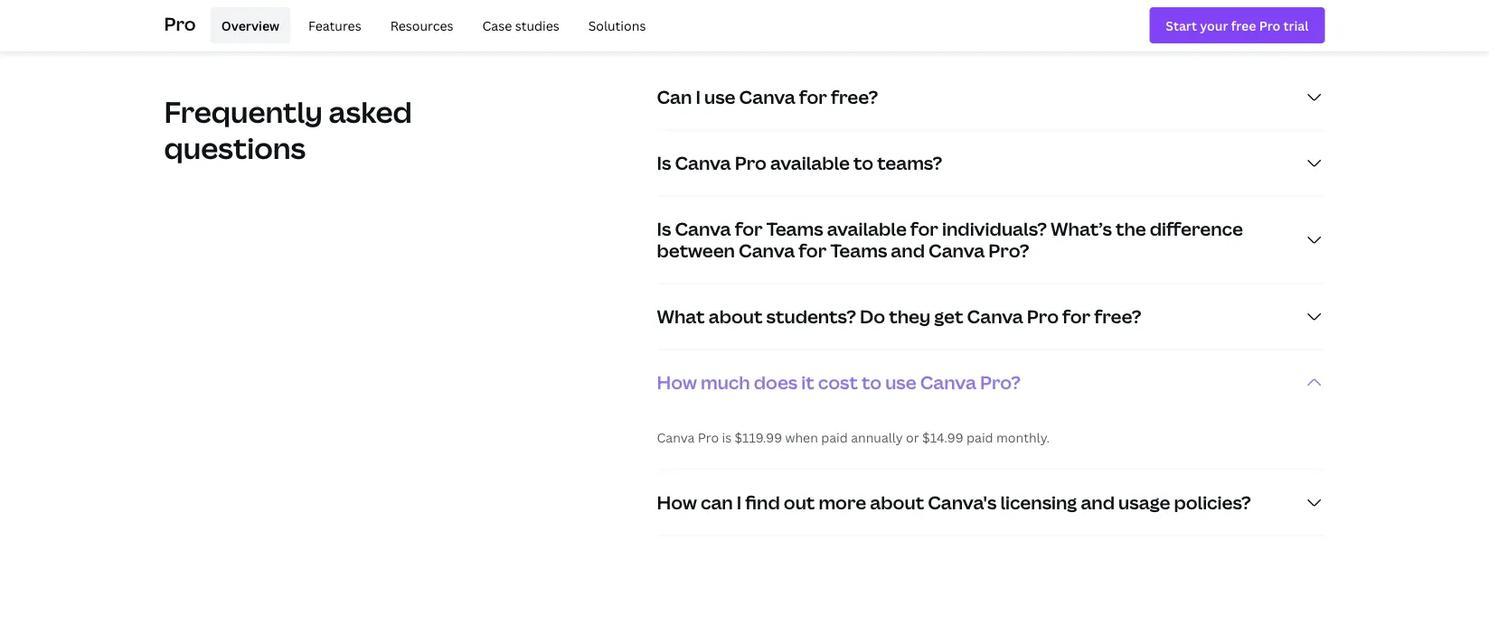 Task type: describe. For each thing, give the bounding box(es) containing it.
pro inside dropdown button
[[735, 151, 767, 175]]

can i use canva for free? button
[[657, 65, 1325, 130]]

use inside dropdown button
[[885, 370, 917, 395]]

is for is canva pro available to teams?
[[657, 151, 671, 175]]

usage
[[1119, 491, 1170, 515]]

features link
[[298, 7, 372, 43]]

how for how can i find out more about canva's licensing and usage policies?
[[657, 491, 697, 515]]

frequently asked questions
[[164, 92, 412, 168]]

between
[[657, 238, 735, 263]]

2 paid from the left
[[967, 430, 993, 447]]

for down teams?
[[910, 217, 939, 242]]

what about students? do they get canva pro for free?
[[657, 304, 1142, 329]]

available inside is canva for teams available for individuals? what's the difference between canva for teams and canva pro?
[[827, 217, 907, 242]]

or
[[906, 430, 919, 447]]

resources
[[390, 17, 454, 34]]

when
[[785, 430, 818, 447]]

resources link
[[379, 7, 464, 43]]

they
[[889, 304, 931, 329]]

pro? inside is canva for teams available for individuals? what's the difference between canva for teams and canva pro?
[[989, 238, 1029, 263]]

licensing
[[1000, 491, 1077, 515]]

to inside how much does it cost to use canva pro? dropdown button
[[862, 370, 882, 395]]

how much does it cost to use canva pro? button
[[657, 350, 1325, 416]]

pro left is
[[698, 430, 719, 447]]

do
[[860, 304, 885, 329]]

about inside dropdown button
[[709, 304, 763, 329]]

frequently
[[164, 92, 323, 132]]

overview link
[[210, 7, 290, 43]]

$14.99
[[922, 430, 964, 447]]

free? inside dropdown button
[[1094, 304, 1142, 329]]

free? inside dropdown button
[[831, 85, 878, 109]]

policies?
[[1174, 491, 1251, 515]]

how for how much does it cost to use canva pro?
[[657, 370, 697, 395]]

overview
[[221, 17, 279, 34]]

asked
[[329, 92, 412, 132]]

is canva for teams available for individuals? what's the difference between canva for teams and canva pro?
[[657, 217, 1243, 263]]

0 vertical spatial available
[[770, 151, 850, 175]]

case studies
[[482, 17, 559, 34]]

how much does it cost to use canva pro?
[[657, 370, 1021, 395]]

how can i find out more about canva's licensing and usage policies?
[[657, 491, 1251, 515]]

teams?
[[877, 151, 942, 175]]

monthly.
[[996, 430, 1050, 447]]

i inside can i use canva for free? dropdown button
[[696, 85, 701, 109]]

pro element
[[164, 0, 1325, 51]]

0 horizontal spatial teams
[[767, 217, 823, 242]]

pro? inside dropdown button
[[980, 370, 1021, 395]]

canva's
[[928, 491, 997, 515]]

what
[[657, 304, 705, 329]]

it
[[801, 370, 814, 395]]

is for is canva for teams available for individuals? what's the difference between canva for teams and canva pro?
[[657, 217, 671, 242]]



Task type: vqa. For each thing, say whether or not it's contained in the screenshot.
field
no



Task type: locate. For each thing, give the bounding box(es) containing it.
is canva pro available to teams?
[[657, 151, 942, 175]]

find
[[745, 491, 780, 515]]

students?
[[766, 304, 856, 329]]

0 vertical spatial how
[[657, 370, 697, 395]]

difference
[[1150, 217, 1243, 242]]

2 how from the top
[[657, 491, 697, 515]]

studies
[[515, 17, 559, 34]]

the
[[1116, 217, 1146, 242]]

1 vertical spatial i
[[737, 491, 742, 515]]

pro? up what about students? do they get canva pro for free? dropdown button
[[989, 238, 1029, 263]]

features
[[308, 17, 361, 34]]

available down teams?
[[827, 217, 907, 242]]

cost
[[818, 370, 858, 395]]

available
[[770, 151, 850, 175], [827, 217, 907, 242]]

pro inside dropdown button
[[1027, 304, 1059, 329]]

how left "much"
[[657, 370, 697, 395]]

about
[[709, 304, 763, 329], [870, 491, 924, 515]]

solutions link
[[578, 7, 657, 43]]

case studies link
[[472, 7, 570, 43]]

canva inside dropdown button
[[967, 304, 1023, 329]]

paid right $14.99
[[967, 430, 993, 447]]

0 vertical spatial and
[[891, 238, 925, 263]]

i inside how can i find out more about canva's licensing and usage policies? dropdown button
[[737, 491, 742, 515]]

pro left overview
[[164, 11, 196, 36]]

can
[[657, 85, 692, 109]]

free? up is canva pro available to teams?
[[831, 85, 878, 109]]

use
[[704, 85, 736, 109], [885, 370, 917, 395]]

use right can
[[704, 85, 736, 109]]

free? down 'the' on the right of page
[[1094, 304, 1142, 329]]

menu bar
[[203, 7, 657, 43]]

solutions
[[588, 17, 646, 34]]

use inside dropdown button
[[704, 85, 736, 109]]

can i use canva for free?
[[657, 85, 878, 109]]

individuals?
[[942, 217, 1047, 242]]

1 horizontal spatial and
[[1081, 491, 1115, 515]]

paid
[[821, 430, 848, 447], [967, 430, 993, 447]]

canva inside dropdown button
[[920, 370, 976, 395]]

1 horizontal spatial use
[[885, 370, 917, 395]]

pro?
[[989, 238, 1029, 263], [980, 370, 1021, 395]]

menu bar inside pro element
[[203, 7, 657, 43]]

1 horizontal spatial i
[[737, 491, 742, 515]]

is
[[657, 151, 671, 175], [657, 217, 671, 242]]

how left can
[[657, 491, 697, 515]]

0 horizontal spatial free?
[[831, 85, 878, 109]]

free?
[[831, 85, 878, 109], [1094, 304, 1142, 329]]

teams up do
[[830, 238, 887, 263]]

1 vertical spatial about
[[870, 491, 924, 515]]

teams
[[767, 217, 823, 242], [830, 238, 887, 263]]

0 horizontal spatial paid
[[821, 430, 848, 447]]

0 vertical spatial free?
[[831, 85, 878, 109]]

for
[[799, 85, 827, 109], [735, 217, 763, 242], [910, 217, 939, 242], [799, 238, 827, 263], [1063, 304, 1091, 329]]

pro? up monthly.
[[980, 370, 1021, 395]]

out
[[784, 491, 815, 515]]

and
[[891, 238, 925, 263], [1081, 491, 1115, 515]]

for up students?
[[799, 238, 827, 263]]

0 horizontal spatial and
[[891, 238, 925, 263]]

2 is from the top
[[657, 217, 671, 242]]

pro
[[164, 11, 196, 36], [735, 151, 767, 175], [1027, 304, 1059, 329], [698, 430, 719, 447]]

1 horizontal spatial free?
[[1094, 304, 1142, 329]]

available down can i use canva for free?
[[770, 151, 850, 175]]

about inside dropdown button
[[870, 491, 924, 515]]

1 horizontal spatial paid
[[967, 430, 993, 447]]

0 vertical spatial about
[[709, 304, 763, 329]]

does
[[754, 370, 798, 395]]

1 is from the top
[[657, 151, 671, 175]]

for up is canva pro available to teams?
[[799, 85, 827, 109]]

can
[[701, 491, 733, 515]]

0 horizontal spatial use
[[704, 85, 736, 109]]

about right more
[[870, 491, 924, 515]]

teams down is canva pro available to teams?
[[767, 217, 823, 242]]

1 vertical spatial to
[[862, 370, 882, 395]]

1 vertical spatial pro?
[[980, 370, 1021, 395]]

pro down can i use canva for free?
[[735, 151, 767, 175]]

to right cost
[[862, 370, 882, 395]]

for down is canva pro available to teams?
[[735, 217, 763, 242]]

for down what's
[[1063, 304, 1091, 329]]

pro up how much does it cost to use canva pro? dropdown button
[[1027, 304, 1059, 329]]

is up "what"
[[657, 217, 671, 242]]

for inside dropdown button
[[1063, 304, 1091, 329]]

to
[[854, 151, 874, 175], [862, 370, 882, 395]]

what's
[[1051, 217, 1112, 242]]

and up they
[[891, 238, 925, 263]]

1 vertical spatial available
[[827, 217, 907, 242]]

0 vertical spatial to
[[854, 151, 874, 175]]

0 horizontal spatial about
[[709, 304, 763, 329]]

how can i find out more about canva's licensing and usage policies? button
[[657, 471, 1325, 536]]

how
[[657, 370, 697, 395], [657, 491, 697, 515]]

questions
[[164, 128, 306, 168]]

is down can
[[657, 151, 671, 175]]

i
[[696, 85, 701, 109], [737, 491, 742, 515]]

is inside is canva for teams available for individuals? what's the difference between canva for teams and canva pro?
[[657, 217, 671, 242]]

1 how from the top
[[657, 370, 697, 395]]

what about students? do they get canva pro for free? button
[[657, 284, 1325, 350]]

is canva pro available to teams? button
[[657, 131, 1325, 196]]

1 vertical spatial free?
[[1094, 304, 1142, 329]]

how inside dropdown button
[[657, 370, 697, 395]]

menu bar containing overview
[[203, 7, 657, 43]]

about right "what"
[[709, 304, 763, 329]]

case
[[482, 17, 512, 34]]

0 vertical spatial is
[[657, 151, 671, 175]]

$119.99
[[735, 430, 782, 447]]

0 vertical spatial pro?
[[989, 238, 1029, 263]]

canva pro is $119.99 when paid annually or $14.99 paid monthly.
[[657, 430, 1050, 447]]

1 vertical spatial how
[[657, 491, 697, 515]]

and left the usage
[[1081, 491, 1115, 515]]

is canva for teams available for individuals? what's the difference between canva for teams and canva pro? button
[[657, 197, 1325, 284]]

more
[[819, 491, 867, 515]]

1 vertical spatial and
[[1081, 491, 1115, 515]]

0 vertical spatial i
[[696, 85, 701, 109]]

get
[[934, 304, 963, 329]]

to inside "is canva pro available to teams?" dropdown button
[[854, 151, 874, 175]]

1 horizontal spatial teams
[[830, 238, 887, 263]]

and inside is canva for teams available for individuals? what's the difference between canva for teams and canva pro?
[[891, 238, 925, 263]]

is
[[722, 430, 732, 447]]

1 vertical spatial is
[[657, 217, 671, 242]]

0 vertical spatial use
[[704, 85, 736, 109]]

1 horizontal spatial about
[[870, 491, 924, 515]]

1 paid from the left
[[821, 430, 848, 447]]

annually
[[851, 430, 903, 447]]

1 vertical spatial use
[[885, 370, 917, 395]]

use up or at the right of page
[[885, 370, 917, 395]]

how inside dropdown button
[[657, 491, 697, 515]]

to left teams?
[[854, 151, 874, 175]]

is inside "is canva pro available to teams?" dropdown button
[[657, 151, 671, 175]]

much
[[701, 370, 750, 395]]

canva
[[739, 85, 796, 109], [675, 151, 731, 175], [675, 217, 731, 242], [739, 238, 795, 263], [929, 238, 985, 263], [967, 304, 1023, 329], [920, 370, 976, 395], [657, 430, 695, 447]]

0 horizontal spatial i
[[696, 85, 701, 109]]

paid right when
[[821, 430, 848, 447]]



